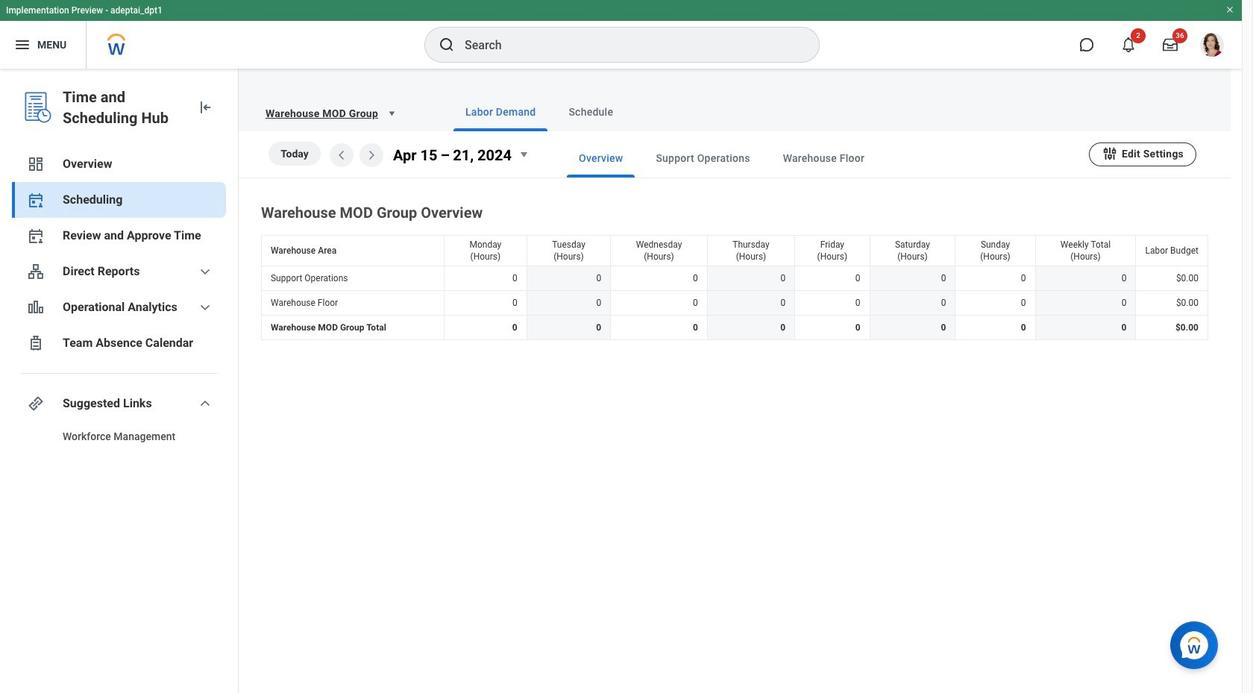 Task type: describe. For each thing, give the bounding box(es) containing it.
dashboard image
[[27, 155, 45, 173]]

profile logan mcneil image
[[1201, 33, 1225, 60]]

task timeoff image
[[27, 334, 45, 352]]

chevron right small image
[[363, 146, 381, 164]]

configure image
[[1102, 145, 1119, 162]]

0 vertical spatial tab list
[[424, 93, 1213, 131]]

time and scheduling hub element
[[63, 87, 184, 128]]

link image
[[27, 395, 45, 413]]

close environment banner image
[[1226, 5, 1235, 14]]



Task type: vqa. For each thing, say whether or not it's contained in the screenshot.
Logan McNeil "image"
no



Task type: locate. For each thing, give the bounding box(es) containing it.
1 vertical spatial caret down small image
[[515, 146, 533, 164]]

caret down small image
[[384, 106, 399, 121], [515, 146, 533, 164]]

1 vertical spatial calendar user solid image
[[27, 227, 45, 245]]

navigation pane region
[[0, 69, 239, 693]]

notifications large image
[[1122, 37, 1136, 52]]

1 horizontal spatial caret down small image
[[515, 146, 533, 164]]

calendar user solid image
[[27, 191, 45, 209], [27, 227, 45, 245]]

1 calendar user solid image from the top
[[27, 191, 45, 209]]

banner
[[0, 0, 1242, 69]]

tab panel
[[239, 131, 1231, 343]]

1 vertical spatial tab list
[[537, 139, 1089, 178]]

0 horizontal spatial caret down small image
[[384, 106, 399, 121]]

transformation import image
[[196, 99, 214, 116]]

search image
[[438, 36, 456, 54]]

Search Workday  search field
[[465, 28, 789, 61]]

chevron left small image
[[333, 146, 351, 164]]

justify image
[[13, 36, 31, 54]]

0 vertical spatial calendar user solid image
[[27, 191, 45, 209]]

inbox large image
[[1163, 37, 1178, 52]]

tab list
[[424, 93, 1213, 131], [537, 139, 1089, 178]]

chevron down small image
[[196, 395, 214, 413]]

0 vertical spatial caret down small image
[[384, 106, 399, 121]]

2 calendar user solid image from the top
[[27, 227, 45, 245]]



